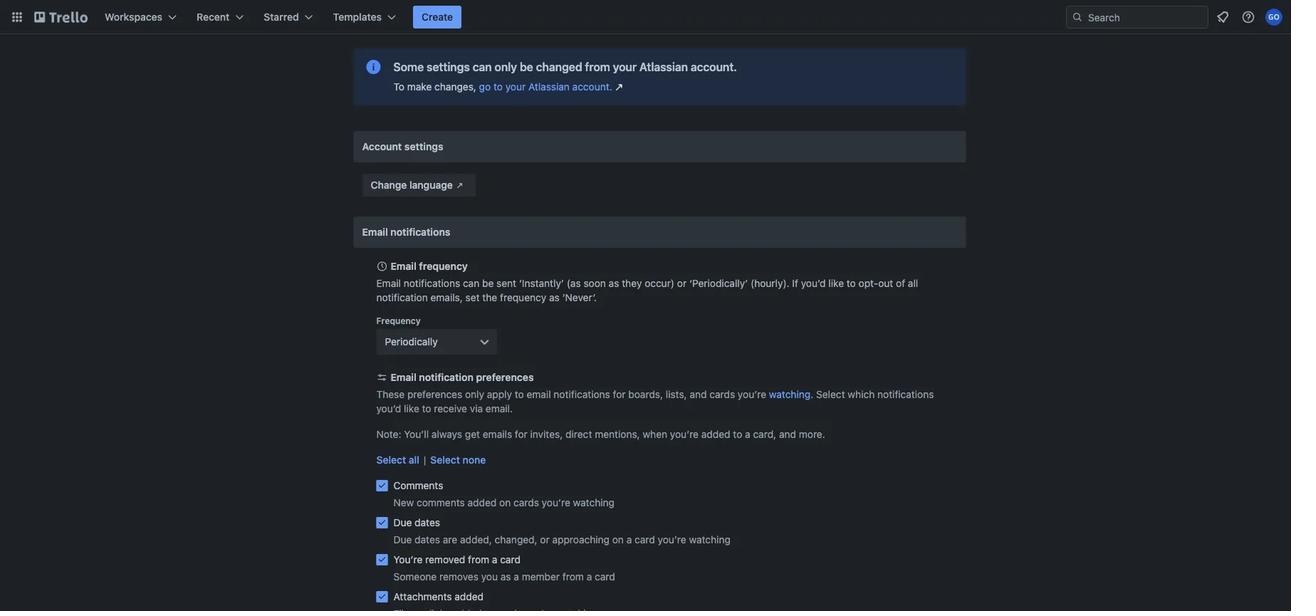 Task type: vqa. For each thing, say whether or not it's contained in the screenshot.
Virtual in text field
no



Task type: locate. For each thing, give the bounding box(es) containing it.
none
[[463, 454, 486, 466]]

0 vertical spatial and
[[690, 389, 707, 400]]

0 vertical spatial cards
[[710, 389, 735, 400]]

go to your atlassian account.
[[479, 81, 612, 93]]

1 vertical spatial on
[[613, 534, 624, 546]]

to left receive
[[422, 403, 431, 415]]

1 vertical spatial account.
[[573, 81, 612, 93]]

1 horizontal spatial from
[[563, 571, 584, 583]]

to inside go to your atlassian account. link
[[494, 81, 503, 93]]

0 horizontal spatial account.
[[573, 81, 612, 93]]

1 vertical spatial dates
[[415, 534, 440, 546]]

select inside . select which notifications you'd like to receive via email.
[[816, 389, 845, 400]]

0 horizontal spatial for
[[515, 429, 528, 440]]

0 vertical spatial atlassian
[[640, 60, 688, 74]]

select down note: at the bottom left of page
[[377, 454, 406, 466]]

dates
[[415, 517, 440, 529], [415, 534, 440, 546]]

notifications inside . select which notifications you'd like to receive via email.
[[878, 389, 934, 400]]

settings
[[427, 60, 470, 74], [405, 141, 444, 152]]

and
[[690, 389, 707, 400], [779, 429, 796, 440]]

some
[[394, 60, 424, 74]]

on right approaching
[[613, 534, 624, 546]]

0 vertical spatial added
[[702, 429, 731, 440]]

only up go to your atlassian account.
[[495, 60, 517, 74]]

0 vertical spatial notification
[[377, 292, 428, 303]]

0 horizontal spatial watching
[[573, 497, 615, 509]]

1 vertical spatial can
[[463, 277, 480, 289]]

always
[[432, 429, 462, 440]]

account.
[[691, 60, 737, 74], [573, 81, 612, 93]]

for right emails
[[515, 429, 528, 440]]

preferences up receive
[[407, 389, 462, 400]]

comments
[[394, 480, 443, 492]]

mentions,
[[595, 429, 640, 440]]

like left opt-
[[829, 277, 844, 289]]

notifications up email frequency
[[391, 226, 451, 238]]

a down approaching
[[587, 571, 592, 583]]

a
[[745, 429, 751, 440], [627, 534, 632, 546], [492, 554, 498, 566], [514, 571, 519, 583], [587, 571, 592, 583]]

primary element
[[0, 0, 1292, 34]]

you'd
[[801, 277, 826, 289], [377, 403, 401, 415]]

Search field
[[1084, 6, 1208, 28]]

notifications down email frequency
[[404, 277, 460, 289]]

'instantly'
[[519, 277, 564, 289]]

be
[[520, 60, 533, 74], [482, 277, 494, 289]]

can for settings
[[473, 60, 492, 74]]

can for notifications
[[463, 277, 480, 289]]

from for member
[[563, 571, 584, 583]]

notifications up direct
[[554, 389, 610, 400]]

2 horizontal spatial select
[[816, 389, 845, 400]]

you
[[481, 571, 498, 583]]

0 horizontal spatial cards
[[514, 497, 539, 509]]

settings for account
[[405, 141, 444, 152]]

email up frequency on the bottom of page
[[377, 277, 401, 289]]

1 vertical spatial watching
[[573, 497, 615, 509]]

1 vertical spatial be
[[482, 277, 494, 289]]

0 horizontal spatial from
[[468, 554, 490, 566]]

0 vertical spatial all
[[908, 277, 918, 289]]

frequency down sent
[[500, 292, 547, 303]]

like down these
[[404, 403, 419, 415]]

0 horizontal spatial like
[[404, 403, 419, 415]]

dates down due dates
[[415, 534, 440, 546]]

frequency
[[377, 316, 421, 326]]

0 horizontal spatial and
[[690, 389, 707, 400]]

1 horizontal spatial card
[[595, 571, 615, 583]]

1 vertical spatial frequency
[[500, 292, 547, 303]]

notification up receive
[[419, 372, 474, 383]]

someone removes you as a member from a card
[[394, 571, 615, 583]]

0 vertical spatial you'd
[[801, 277, 826, 289]]

0 vertical spatial like
[[829, 277, 844, 289]]

preferences up apply
[[476, 372, 534, 383]]

be up the the
[[482, 277, 494, 289]]

0 horizontal spatial atlassian
[[529, 81, 570, 93]]

from right 'changed'
[[585, 60, 610, 74]]

changed
[[536, 60, 582, 74]]

1 horizontal spatial be
[[520, 60, 533, 74]]

due down new on the bottom left
[[394, 517, 412, 529]]

2 dates from the top
[[415, 534, 440, 546]]

0 horizontal spatial all
[[409, 454, 419, 466]]

1 vertical spatial you'd
[[377, 403, 401, 415]]

0 vertical spatial as
[[609, 277, 619, 289]]

0 notifications image
[[1215, 9, 1232, 26]]

1 horizontal spatial like
[[829, 277, 844, 289]]

0 horizontal spatial you'd
[[377, 403, 401, 415]]

1 horizontal spatial all
[[908, 277, 918, 289]]

0 vertical spatial card
[[635, 534, 655, 546]]

email
[[362, 226, 388, 238], [391, 260, 417, 272], [377, 277, 401, 289], [391, 372, 417, 383]]

1 vertical spatial as
[[549, 292, 560, 303]]

cards up changed,
[[514, 497, 539, 509]]

preferences
[[476, 372, 534, 383], [407, 389, 462, 400]]

1 vertical spatial due
[[394, 534, 412, 546]]

0 horizontal spatial preferences
[[407, 389, 462, 400]]

go to your atlassian account. link
[[479, 80, 627, 94]]

0 vertical spatial from
[[585, 60, 610, 74]]

1 horizontal spatial preferences
[[476, 372, 534, 383]]

0 horizontal spatial your
[[506, 81, 526, 93]]

0 horizontal spatial be
[[482, 277, 494, 289]]

2 vertical spatial watching
[[689, 534, 731, 546]]

back to home image
[[34, 6, 88, 28]]

1 vertical spatial like
[[404, 403, 419, 415]]

as
[[609, 277, 619, 289], [549, 292, 560, 303], [501, 571, 511, 583]]

added up added,
[[468, 497, 497, 509]]

0 horizontal spatial only
[[465, 389, 484, 400]]

a right approaching
[[627, 534, 632, 546]]

from right member
[[563, 571, 584, 583]]

can up go
[[473, 60, 492, 74]]

settings up 'changes,'
[[427, 60, 470, 74]]

to
[[394, 81, 405, 93]]

get
[[465, 429, 480, 440]]

1 vertical spatial added
[[468, 497, 497, 509]]

be up go to your atlassian account.
[[520, 60, 533, 74]]

these
[[377, 389, 405, 400]]

go
[[479, 81, 491, 93]]

card up someone removes you as a member from a card
[[500, 554, 521, 566]]

these preferences only apply to email notifications for boards, lists, and cards you're watching
[[377, 389, 811, 400]]

only up via
[[465, 389, 484, 400]]

2 horizontal spatial from
[[585, 60, 610, 74]]

dates for due dates
[[415, 517, 440, 529]]

email down email notifications
[[391, 260, 417, 272]]

0 vertical spatial preferences
[[476, 372, 534, 383]]

dates down comments
[[415, 517, 440, 529]]

to right go
[[494, 81, 503, 93]]

1 horizontal spatial as
[[549, 292, 560, 303]]

your
[[613, 60, 637, 74], [506, 81, 526, 93]]

select
[[816, 389, 845, 400], [377, 454, 406, 466], [431, 454, 460, 466]]

1 dates from the top
[[415, 517, 440, 529]]

attachments added
[[394, 591, 484, 603]]

changes,
[[435, 81, 477, 93]]

to inside . select which notifications you'd like to receive via email.
[[422, 403, 431, 415]]

0 vertical spatial due
[[394, 517, 412, 529]]

you'd down these
[[377, 403, 401, 415]]

atlassian
[[640, 60, 688, 74], [529, 81, 570, 93]]

added,
[[460, 534, 492, 546]]

0 horizontal spatial on
[[499, 497, 511, 509]]

1 horizontal spatial atlassian
[[640, 60, 688, 74]]

cards
[[710, 389, 735, 400], [514, 497, 539, 509]]

change
[[371, 179, 407, 191]]

more.
[[799, 429, 826, 440]]

1 vertical spatial or
[[540, 534, 550, 546]]

1 horizontal spatial on
[[613, 534, 624, 546]]

cards right lists,
[[710, 389, 735, 400]]

0 vertical spatial only
[[495, 60, 517, 74]]

frequency inside email notifications can be sent 'instantly' (as soon as they occur) or 'periodically' (hourly). if you'd like to opt-out of all notification emails, set the frequency as 'never'.
[[500, 292, 547, 303]]

removed
[[425, 554, 465, 566]]

from down added,
[[468, 554, 490, 566]]

0 vertical spatial settings
[[427, 60, 470, 74]]

atlassian down primary element
[[640, 60, 688, 74]]

notification up frequency on the bottom of page
[[377, 292, 428, 303]]

watching link
[[769, 389, 811, 400]]

added left card,
[[702, 429, 731, 440]]

all inside email notifications can be sent 'instantly' (as soon as they occur) or 'periodically' (hourly). if you'd like to opt-out of all notification emails, set the frequency as 'never'.
[[908, 277, 918, 289]]

emails
[[483, 429, 512, 440]]

or right changed,
[[540, 534, 550, 546]]

2 vertical spatial as
[[501, 571, 511, 583]]

all left |
[[409, 454, 419, 466]]

2 vertical spatial from
[[563, 571, 584, 583]]

receive
[[434, 403, 467, 415]]

email up these
[[391, 372, 417, 383]]

2 horizontal spatial as
[[609, 277, 619, 289]]

1 vertical spatial for
[[515, 429, 528, 440]]

you're removed from a card
[[394, 554, 521, 566]]

set
[[466, 292, 480, 303]]

you'd inside . select which notifications you'd like to receive via email.
[[377, 403, 401, 415]]

your right go
[[506, 81, 526, 93]]

0 vertical spatial dates
[[415, 517, 440, 529]]

due up you're at the left of page
[[394, 534, 412, 546]]

0 vertical spatial account.
[[691, 60, 737, 74]]

card right approaching
[[635, 534, 655, 546]]

2 horizontal spatial watching
[[769, 389, 811, 400]]

from for changed
[[585, 60, 610, 74]]

can up set in the left of the page
[[463, 277, 480, 289]]

email inside email notifications can be sent 'instantly' (as soon as they occur) or 'periodically' (hourly). if you'd like to opt-out of all notification emails, set the frequency as 'never'.
[[377, 277, 401, 289]]

and right lists,
[[690, 389, 707, 400]]

settings up change language link
[[405, 141, 444, 152]]

1 vertical spatial your
[[506, 81, 526, 93]]

you'd right if
[[801, 277, 826, 289]]

or
[[677, 277, 687, 289], [540, 534, 550, 546]]

added
[[702, 429, 731, 440], [468, 497, 497, 509], [455, 591, 484, 603]]

all right of on the top right of the page
[[908, 277, 918, 289]]

1 vertical spatial from
[[468, 554, 490, 566]]

note:
[[377, 429, 401, 440]]

0 horizontal spatial frequency
[[419, 260, 468, 272]]

which
[[848, 389, 875, 400]]

to left card,
[[733, 429, 743, 440]]

on
[[499, 497, 511, 509], [613, 534, 624, 546]]

1 vertical spatial card
[[500, 554, 521, 566]]

as right you
[[501, 571, 511, 583]]

dates for due dates are added, changed, or approaching on a card you're watching
[[415, 534, 440, 546]]

only
[[495, 60, 517, 74], [465, 389, 484, 400]]

1 horizontal spatial for
[[613, 389, 626, 400]]

due for due dates are added, changed, or approaching on a card you're watching
[[394, 534, 412, 546]]

from
[[585, 60, 610, 74], [468, 554, 490, 566], [563, 571, 584, 583]]

card
[[635, 534, 655, 546], [500, 554, 521, 566], [595, 571, 615, 583]]

notification inside email notifications can be sent 'instantly' (as soon as they occur) or 'periodically' (hourly). if you'd like to opt-out of all notification emails, set the frequency as 'never'.
[[377, 292, 428, 303]]

your down primary element
[[613, 60, 637, 74]]

you're
[[738, 389, 767, 400], [670, 429, 699, 440], [542, 497, 571, 509], [658, 534, 687, 546]]

atlassian down 'changed'
[[529, 81, 570, 93]]

as down 'instantly'
[[549, 292, 560, 303]]

soon
[[584, 277, 606, 289]]

2 due from the top
[[394, 534, 412, 546]]

card down approaching
[[595, 571, 615, 583]]

added down the removes
[[455, 591, 484, 603]]

settings for some
[[427, 60, 470, 74]]

can inside email notifications can be sent 'instantly' (as soon as they occur) or 'periodically' (hourly). if you'd like to opt-out of all notification emails, set the frequency as 'never'.
[[463, 277, 480, 289]]

email down the change
[[362, 226, 388, 238]]

to
[[494, 81, 503, 93], [847, 277, 856, 289], [515, 389, 524, 400], [422, 403, 431, 415], [733, 429, 743, 440]]

workspaces
[[105, 11, 162, 23]]

periodically
[[385, 336, 438, 348]]

0 horizontal spatial card
[[500, 554, 521, 566]]

1 horizontal spatial you'd
[[801, 277, 826, 289]]

email for email notifications can be sent 'instantly' (as soon as they occur) or 'periodically' (hourly). if you'd like to opt-out of all notification emails, set the frequency as 'never'.
[[377, 277, 401, 289]]

on up changed,
[[499, 497, 511, 509]]

1 horizontal spatial or
[[677, 277, 687, 289]]

to inside email notifications can be sent 'instantly' (as soon as they occur) or 'periodically' (hourly). if you'd like to opt-out of all notification emails, set the frequency as 'never'.
[[847, 277, 856, 289]]

occur)
[[645, 277, 675, 289]]

notifications right which
[[878, 389, 934, 400]]

1 horizontal spatial your
[[613, 60, 637, 74]]

0 horizontal spatial select
[[377, 454, 406, 466]]

for left boards,
[[613, 389, 626, 400]]

select right .
[[816, 389, 845, 400]]

0 horizontal spatial or
[[540, 534, 550, 546]]

or right occur)
[[677, 277, 687, 289]]

and right card,
[[779, 429, 796, 440]]

open information menu image
[[1242, 10, 1256, 24]]

select right |
[[431, 454, 460, 466]]

templates
[[333, 11, 382, 23]]

frequency up emails,
[[419, 260, 468, 272]]

1 vertical spatial settings
[[405, 141, 444, 152]]

0 vertical spatial or
[[677, 277, 687, 289]]

1 horizontal spatial frequency
[[500, 292, 547, 303]]

to left opt-
[[847, 277, 856, 289]]

|
[[424, 454, 426, 466]]

for
[[613, 389, 626, 400], [515, 429, 528, 440]]

notifications inside email notifications can be sent 'instantly' (as soon as they occur) or 'periodically' (hourly). if you'd like to opt-out of all notification emails, set the frequency as 'never'.
[[404, 277, 460, 289]]

as left they
[[609, 277, 619, 289]]

due for due dates
[[394, 517, 412, 529]]

attachments
[[394, 591, 452, 603]]

0 vertical spatial can
[[473, 60, 492, 74]]

1 horizontal spatial and
[[779, 429, 796, 440]]

1 due from the top
[[394, 517, 412, 529]]

frequency
[[419, 260, 468, 272], [500, 292, 547, 303]]



Task type: describe. For each thing, give the bounding box(es) containing it.
. select which notifications you'd like to receive via email.
[[377, 389, 934, 415]]

1 horizontal spatial only
[[495, 60, 517, 74]]

apply
[[487, 389, 512, 400]]

select all | select none
[[377, 454, 486, 466]]

0 vertical spatial be
[[520, 60, 533, 74]]

2 vertical spatial added
[[455, 591, 484, 603]]

due dates are added, changed, or approaching on a card you're watching
[[394, 534, 731, 546]]

approaching
[[552, 534, 610, 546]]

(hourly).
[[751, 277, 790, 289]]

change language link
[[362, 174, 476, 197]]

email notifications
[[362, 226, 451, 238]]

removes
[[440, 571, 479, 583]]

be inside email notifications can be sent 'instantly' (as soon as they occur) or 'periodically' (hourly). if you'd like to opt-out of all notification emails, set the frequency as 'never'.
[[482, 277, 494, 289]]

0 vertical spatial frequency
[[419, 260, 468, 272]]

the
[[483, 292, 497, 303]]

comments
[[417, 497, 465, 509]]

to make changes,
[[394, 81, 479, 93]]

via
[[470, 403, 483, 415]]

you're
[[394, 554, 423, 566]]

make
[[407, 81, 432, 93]]

language
[[410, 179, 453, 191]]

email notifications can be sent 'instantly' (as soon as they occur) or 'periodically' (hourly). if you'd like to opt-out of all notification emails, set the frequency as 'never'.
[[377, 277, 918, 303]]

1 vertical spatial notification
[[419, 372, 474, 383]]

select all button
[[377, 453, 419, 467]]

you'd inside email notifications can be sent 'instantly' (as soon as they occur) or 'periodically' (hourly). if you'd like to opt-out of all notification emails, set the frequency as 'never'.
[[801, 277, 826, 289]]

emails,
[[431, 292, 463, 303]]

2 horizontal spatial card
[[635, 534, 655, 546]]

0 horizontal spatial as
[[501, 571, 511, 583]]

(as
[[567, 277, 581, 289]]

1 vertical spatial and
[[779, 429, 796, 440]]

a up you
[[492, 554, 498, 566]]

a left card,
[[745, 429, 751, 440]]

1 horizontal spatial cards
[[710, 389, 735, 400]]

some settings can only be changed from your atlassian account.
[[394, 60, 737, 74]]

1 vertical spatial preferences
[[407, 389, 462, 400]]

out
[[879, 277, 894, 289]]

they
[[622, 277, 642, 289]]

1 vertical spatial atlassian
[[529, 81, 570, 93]]

1 vertical spatial only
[[465, 389, 484, 400]]

email for email notification preferences
[[391, 372, 417, 383]]

member
[[522, 571, 560, 583]]

gary orlando (garyorlando) image
[[1266, 9, 1283, 26]]

if
[[793, 277, 799, 289]]

'never'.
[[562, 292, 597, 303]]

email.
[[486, 403, 513, 415]]

starred
[[264, 11, 299, 23]]

1 horizontal spatial account.
[[691, 60, 737, 74]]

due dates
[[394, 517, 440, 529]]

new
[[394, 497, 414, 509]]

lists,
[[666, 389, 687, 400]]

change language
[[371, 179, 453, 191]]

note: you'll always get emails for invites, direct mentions, when you're added to a card, and more.
[[377, 429, 826, 440]]

like inside email notifications can be sent 'instantly' (as soon as they occur) or 'periodically' (hourly). if you'd like to opt-out of all notification emails, set the frequency as 'never'.
[[829, 277, 844, 289]]

or inside email notifications can be sent 'instantly' (as soon as they occur) or 'periodically' (hourly). if you'd like to opt-out of all notification emails, set the frequency as 'never'.
[[677, 277, 687, 289]]

changed,
[[495, 534, 538, 546]]

sm image
[[453, 178, 467, 192]]

email notification preferences
[[391, 372, 534, 383]]

2 vertical spatial card
[[595, 571, 615, 583]]

starred button
[[255, 6, 322, 28]]

1 horizontal spatial watching
[[689, 534, 731, 546]]

0 vertical spatial for
[[613, 389, 626, 400]]

0 vertical spatial on
[[499, 497, 511, 509]]

sent
[[497, 277, 517, 289]]

a left member
[[514, 571, 519, 583]]

your inside go to your atlassian account. link
[[506, 81, 526, 93]]

account
[[362, 141, 402, 152]]

card,
[[753, 429, 777, 440]]

select none button
[[431, 453, 486, 467]]

'periodically'
[[690, 277, 748, 289]]

1 vertical spatial all
[[409, 454, 419, 466]]

of
[[896, 277, 906, 289]]

when
[[643, 429, 668, 440]]

you'll
[[404, 429, 429, 440]]

are
[[443, 534, 458, 546]]

to left email
[[515, 389, 524, 400]]

like inside . select which notifications you'd like to receive via email.
[[404, 403, 419, 415]]

create button
[[413, 6, 462, 28]]

0 vertical spatial watching
[[769, 389, 811, 400]]

.
[[811, 389, 814, 400]]

0 vertical spatial your
[[613, 60, 637, 74]]

boards,
[[629, 389, 663, 400]]

recent button
[[188, 6, 252, 28]]

recent
[[197, 11, 230, 23]]

create
[[422, 11, 453, 23]]

account settings
[[362, 141, 444, 152]]

search image
[[1072, 11, 1084, 23]]

templates button
[[325, 6, 405, 28]]

1 horizontal spatial select
[[431, 454, 460, 466]]

1 vertical spatial cards
[[514, 497, 539, 509]]

email
[[527, 389, 551, 400]]

invites,
[[530, 429, 563, 440]]

direct
[[566, 429, 592, 440]]

workspaces button
[[96, 6, 185, 28]]

email frequency
[[391, 260, 468, 272]]

email for email frequency
[[391, 260, 417, 272]]

new comments added on cards you're watching
[[394, 497, 615, 509]]

opt-
[[859, 277, 879, 289]]

email for email notifications
[[362, 226, 388, 238]]

someone
[[394, 571, 437, 583]]



